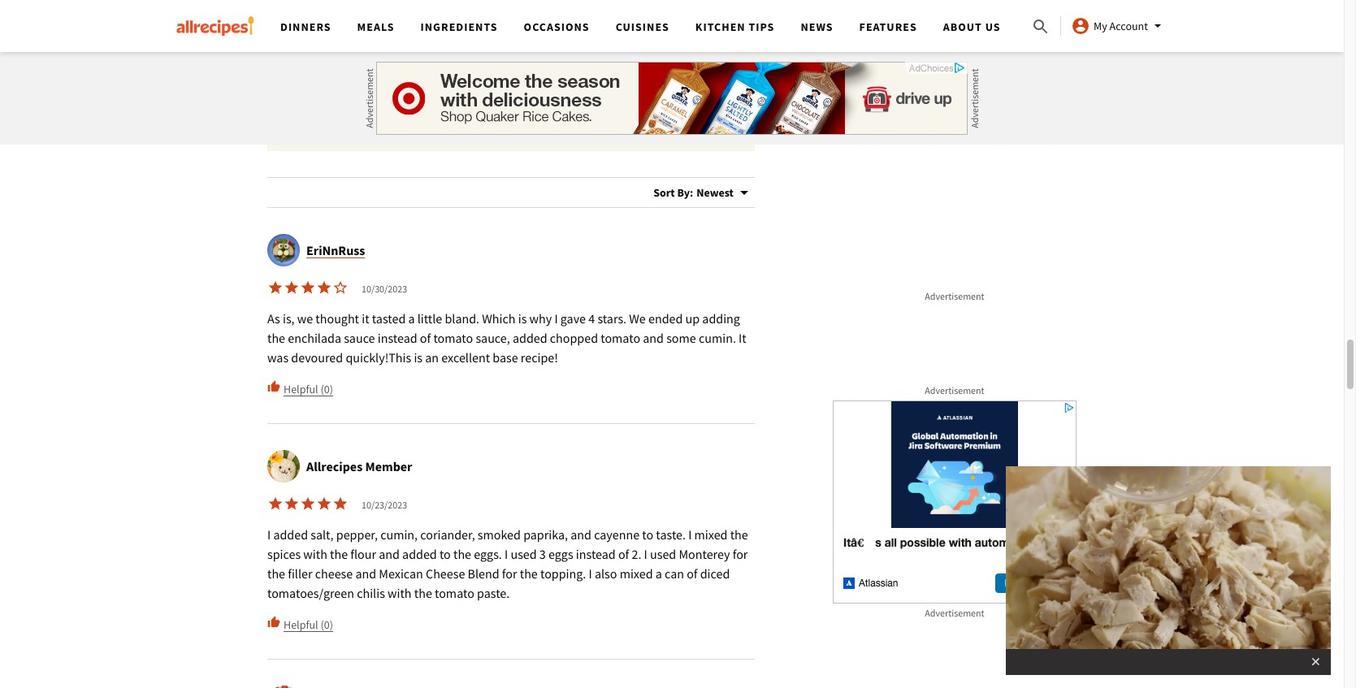 Task type: vqa. For each thing, say whether or not it's contained in the screenshot.
code
no



Task type: locate. For each thing, give the bounding box(es) containing it.
(0) down devoured
[[321, 382, 333, 397]]

too left much in the top of the page
[[330, 45, 348, 61]]

0 vertical spatial too
[[330, 45, 348, 61]]

tomato down stars.
[[601, 330, 640, 347]]

1 vertical spatial next
[[578, 104, 601, 120]]

in down than
[[529, 84, 539, 100]]

1 horizontal spatial mixed
[[694, 527, 728, 543]]

0 horizontal spatial in
[[432, 104, 443, 120]]

0 vertical spatial next
[[541, 26, 565, 42]]

my account button
[[1071, 16, 1168, 36]]

flour
[[350, 546, 376, 563]]

and down flour at left
[[355, 566, 376, 582]]

to
[[642, 527, 653, 543], [440, 546, 451, 563]]

navigation
[[267, 0, 1031, 52]]

thought down star outline image
[[316, 311, 359, 327]]

home image
[[176, 16, 254, 36]]

0 vertical spatial sauce,
[[306, 26, 341, 42]]

mixed down 2.
[[620, 566, 653, 582]]

helpful (0) button down devoured
[[267, 381, 333, 398]]

1 vertical spatial thumb up image
[[267, 616, 280, 629]]

1 vertical spatial sauce,
[[476, 330, 510, 347]]

1 vertical spatial cheese
[[315, 566, 353, 582]]

than
[[532, 65, 557, 81]]

is right than
[[559, 65, 568, 81]]

0 vertical spatial sauce
[[463, 26, 495, 42]]

1 horizontal spatial time.
[[604, 104, 632, 120]]

1 vertical spatial to
[[440, 546, 451, 563]]

helpful (0) button down tomatoes/green
[[267, 616, 333, 633]]

0 vertical spatial enchilada
[[407, 26, 461, 42]]

0 horizontal spatial time.
[[567, 26, 595, 42]]

1 (0) from the top
[[321, 382, 333, 397]]

enchilada
[[407, 26, 461, 42], [288, 330, 341, 347]]

it left the tasted
[[362, 311, 369, 327]]

and down cumin,
[[379, 546, 400, 563]]

2 thumb up image from the top
[[267, 616, 280, 629]]

little left "bland."
[[417, 311, 442, 327]]

tomato
[[659, 6, 698, 22], [433, 330, 473, 347], [601, 330, 640, 347], [435, 585, 474, 602]]

to up cheese
[[440, 546, 451, 563]]

2 helpful (0) button from the top
[[267, 616, 333, 633]]

sort
[[654, 186, 675, 200]]

star image
[[267, 280, 284, 296], [284, 280, 300, 296], [316, 280, 332, 296], [300, 496, 316, 512], [316, 496, 332, 512], [332, 496, 349, 512]]

i right 'also,'
[[627, 26, 630, 42]]

had
[[306, 123, 327, 139]]

added up the mexican
[[402, 546, 437, 563]]

0 vertical spatial time.
[[567, 26, 595, 42]]

helpful up the chile
[[323, 97, 357, 111]]

also
[[595, 566, 617, 582]]

have
[[640, 104, 666, 120]]

thumb up image down tomatoes/green
[[267, 616, 280, 629]]

0 vertical spatial was
[[507, 6, 529, 22]]

time.
[[567, 26, 595, 42], [604, 104, 632, 120]]

in right meat
[[461, 123, 472, 139]]

enchilada inside "as is, we thought it tasted a little bland. which is why i gave 4 stars.   we ended up adding the enchilada sauce instead of tomato sauce, added chopped tomato and some cumin.  it was devoured quickly!this is an excellent base recipe!"
[[288, 330, 341, 347]]

1 horizontal spatial thought
[[633, 26, 676, 42]]

0 vertical spatial there
[[679, 26, 708, 42]]

(0) for quickly!this
[[321, 382, 333, 397]]

1 vertical spatial sauce
[[344, 330, 375, 347]]

0 horizontal spatial enchilada
[[288, 330, 341, 347]]

1 horizontal spatial it
[[619, 123, 627, 139]]

something down add
[[468, 84, 526, 100]]

tomato up because on the top of page
[[659, 6, 698, 22]]

sauce up that
[[463, 26, 495, 42]]

1 horizontal spatial little
[[417, 311, 442, 327]]

meals link
[[357, 20, 395, 34]]

time. down impressed
[[567, 26, 595, 42]]

there up because on the top of page
[[679, 26, 708, 42]]

(0) for filler
[[321, 618, 333, 632]]

1 vertical spatial (0)
[[321, 618, 333, 632]]

it
[[619, 123, 627, 139], [362, 311, 369, 327]]

2 vertical spatial was
[[267, 350, 289, 366]]

1 vertical spatial helpful (0) button
[[267, 616, 333, 633]]

of up "but"
[[506, 104, 517, 120]]

much,
[[366, 84, 400, 100]]

0 vertical spatial helpful (0)
[[284, 382, 333, 397]]

for inside this recipe definately has potential.  i was not impressed with the tomato sauce, i would use enchilada sauce or salsa next time.  also, i thought there was too much cheese.  wow!  that is really saying something for me because i am a cheese lover and usually add more than is called for.  maybe there wasn't too much, just needed something in there with it.  i think i will try a little shredded chicken in the middle of the chilies next time.  i have never had chile rellenos with meat in them, but hey, sounds like it would be tasty!
[[630, 45, 646, 61]]

of inside this recipe definately has potential.  i was not impressed with the tomato sauce, i would use enchilada sauce or salsa next time.  also, i thought there was too much cheese.  wow!  that is really saying something for me because i am a cheese lover and usually add more than is called for.  maybe there wasn't too much, just needed something in there with it.  i think i will try a little shredded chicken in the middle of the chilies next time.  i have never had chile rellenos with meat in them, but hey, sounds like it would be tasty!
[[506, 104, 517, 120]]

it inside this recipe definately has potential.  i was not impressed with the tomato sauce, i would use enchilada sauce or salsa next time.  also, i thought there was too much cheese.  wow!  that is really saying something for me because i am a cheese lover and usually add more than is called for.  maybe there wasn't too much, just needed something in there with it.  i think i will try a little shredded chicken in the middle of the chilies next time.  i have never had chile rellenos with meat in them, but hey, sounds like it would be tasty!
[[619, 123, 627, 139]]

it inside "as is, we thought it tasted a little bland. which is why i gave 4 stars.   we ended up adding the enchilada sauce instead of tomato sauce, added chopped tomato and some cumin.  it was devoured quickly!this is an excellent base recipe!"
[[362, 311, 369, 327]]

is right that
[[488, 45, 497, 61]]

0 vertical spatial something
[[570, 45, 628, 61]]

or
[[497, 26, 509, 42]]

0 vertical spatial little
[[306, 104, 331, 120]]

(78)
[[360, 97, 378, 111]]

1 vertical spatial time.
[[604, 104, 632, 120]]

there up try
[[664, 65, 693, 81]]

helpful for we
[[284, 382, 318, 397]]

1 horizontal spatial next
[[578, 104, 601, 120]]

0 horizontal spatial little
[[306, 104, 331, 120]]

thought up me at the top left of page
[[633, 26, 676, 42]]

of up an
[[420, 330, 431, 347]]

helpful (0) down tomatoes/green
[[284, 618, 333, 632]]

2 horizontal spatial for
[[733, 546, 748, 563]]

chilies
[[540, 104, 575, 120]]

time. up like
[[604, 104, 632, 120]]

chilis
[[357, 585, 385, 602]]

1 vertical spatial enchilada
[[288, 330, 341, 347]]

1 vertical spatial thought
[[316, 311, 359, 327]]

recipe!
[[521, 350, 558, 366]]

cuisines link
[[616, 20, 669, 34]]

1 vertical spatial was
[[306, 45, 328, 61]]

was up salsa
[[507, 6, 529, 22]]

i inside "as is, we thought it tasted a little bland. which is why i gave 4 stars.   we ended up adding the enchilada sauce instead of tomato sauce, added chopped tomato and some cumin.  it was devoured quickly!this is an excellent base recipe!"
[[555, 311, 558, 327]]

would up much in the top of the page
[[349, 26, 383, 42]]

0 horizontal spatial instead
[[378, 330, 417, 347]]

of
[[506, 104, 517, 120], [420, 330, 431, 347], [618, 546, 629, 563], [687, 566, 698, 582]]

used left "3"
[[511, 546, 537, 563]]

thumb up image for i added salt, pepper, cumin, coriander, smoked paprika, and cayenne to taste. i mixed the spices with the flour and added to the eggs. i used 3 eggs instead of 2. i used monterey for the filler cheese and mexican cheese blend for the topping. i also mixed a can of diced tomatoes/green chilis with the tomato paste.
[[267, 616, 280, 629]]

with down the mexican
[[388, 585, 412, 602]]

helpful (78)
[[323, 97, 378, 111]]

1 vertical spatial too
[[345, 84, 363, 100]]

0 horizontal spatial sauce,
[[306, 26, 341, 42]]

the inside "as is, we thought it tasted a little bland. which is why i gave 4 stars.   we ended up adding the enchilada sauce instead of tomato sauce, added chopped tomato and some cumin.  it was devoured quickly!this is an excellent base recipe!"
[[267, 330, 285, 347]]

the
[[638, 6, 656, 22], [445, 104, 463, 120], [520, 104, 538, 120], [267, 330, 285, 347], [730, 527, 748, 543], [330, 546, 348, 563], [453, 546, 471, 563], [267, 566, 285, 582], [520, 566, 538, 582], [414, 585, 432, 602]]

for.
[[606, 65, 623, 81]]

0 vertical spatial (0)
[[321, 382, 333, 397]]

blend
[[468, 566, 499, 582]]

for up paste.
[[502, 566, 517, 582]]

0 vertical spatial it
[[619, 123, 627, 139]]

a right the tasted
[[408, 311, 415, 327]]

added
[[513, 330, 547, 347], [273, 527, 308, 543], [402, 546, 437, 563]]

tomato down cheese
[[435, 585, 474, 602]]

added up spices on the left
[[273, 527, 308, 543]]

helpful down tomatoes/green
[[284, 618, 318, 632]]

is
[[488, 45, 497, 61], [559, 65, 568, 81], [518, 311, 527, 327], [414, 350, 423, 366]]

an
[[425, 350, 439, 366]]

advertisement region
[[376, 62, 968, 135], [833, 84, 1077, 287], [833, 401, 1077, 604]]

the up me at the top left of page
[[638, 6, 656, 22]]

0 horizontal spatial to
[[440, 546, 451, 563]]

a left can
[[656, 566, 662, 582]]

0 vertical spatial cheese
[[341, 65, 379, 81]]

0 vertical spatial helpful
[[323, 97, 357, 111]]

0 vertical spatial helpful (0) button
[[267, 381, 333, 398]]

1 vertical spatial helpful (0)
[[284, 618, 333, 632]]

helpful (0) button for devoured
[[267, 381, 333, 398]]

occasions
[[524, 20, 590, 34]]

0 horizontal spatial was
[[267, 350, 289, 366]]

used down taste.
[[650, 546, 676, 563]]

thumb up image down as
[[267, 381, 280, 394]]

but
[[509, 123, 528, 139]]

1 horizontal spatial to
[[642, 527, 653, 543]]

1 vertical spatial mixed
[[620, 566, 653, 582]]

erinnruss link
[[306, 243, 365, 259]]

sauce, inside "as is, we thought it tasted a little bland. which is why i gave 4 stars.   we ended up adding the enchilada sauce instead of tomato sauce, added chopped tomato and some cumin.  it was devoured quickly!this is an excellent base recipe!"
[[476, 330, 510, 347]]

something
[[570, 45, 628, 61], [468, 84, 526, 100]]

ended
[[648, 311, 683, 327]]

next up sounds
[[578, 104, 601, 120]]

1 vertical spatial helpful
[[284, 382, 318, 397]]

is left why at the left top of page
[[518, 311, 527, 327]]

1 vertical spatial something
[[468, 84, 526, 100]]

star image
[[300, 280, 316, 296], [267, 496, 284, 512], [284, 496, 300, 512]]

there up chilies
[[542, 84, 571, 100]]

cheese up tomatoes/green
[[315, 566, 353, 582]]

1 horizontal spatial for
[[630, 45, 646, 61]]

0 horizontal spatial added
[[273, 527, 308, 543]]

1 helpful (0) button from the top
[[267, 381, 333, 398]]

news link
[[801, 20, 833, 34]]

1 horizontal spatial added
[[402, 546, 437, 563]]

0 horizontal spatial thought
[[316, 311, 359, 327]]

and down ended
[[643, 330, 664, 347]]

filler
[[288, 566, 312, 582]]

i right it.
[[613, 84, 617, 100]]

the down as
[[267, 330, 285, 347]]

1 horizontal spatial used
[[650, 546, 676, 563]]

with down salt, at bottom
[[303, 546, 327, 563]]

2 (0) from the top
[[321, 618, 333, 632]]

helpful (0)
[[284, 382, 333, 397], [284, 618, 333, 632]]

with
[[611, 6, 635, 22], [573, 84, 597, 100], [404, 123, 428, 139], [303, 546, 327, 563], [388, 585, 412, 602]]

2 vertical spatial helpful
[[284, 618, 318, 632]]

1 horizontal spatial enchilada
[[407, 26, 461, 42]]

for right "monterey"
[[733, 546, 748, 563]]

of inside "as is, we thought it tasted a little bland. which is why i gave 4 stars.   we ended up adding the enchilada sauce instead of tomato sauce, added chopped tomato and some cumin.  it was devoured quickly!this is an excellent base recipe!"
[[420, 330, 431, 347]]

wow!
[[428, 45, 458, 61]]

instead up also
[[576, 546, 616, 563]]

tomatoes/green
[[267, 585, 354, 602]]

mixed
[[694, 527, 728, 543], [620, 566, 653, 582]]

erinnruss
[[306, 243, 365, 259]]

sauce inside this recipe definately has potential.  i was not impressed with the tomato sauce, i would use enchilada sauce or salsa next time.  also, i thought there was too much cheese.  wow!  that is really saying something for me because i am a cheese lover and usually add more than is called for.  maybe there wasn't too much, just needed something in there with it.  i think i will try a little shredded chicken in the middle of the chilies next time.  i have never had chile rellenos with meat in them, but hey, sounds like it would be tasty!
[[463, 26, 495, 42]]

0 horizontal spatial next
[[541, 26, 565, 42]]

tomato down "bland."
[[433, 330, 473, 347]]

little up the had
[[306, 104, 331, 120]]

added inside "as is, we thought it tasted a little bland. which is why i gave 4 stars.   we ended up adding the enchilada sauce instead of tomato sauce, added chopped tomato and some cumin.  it was devoured quickly!this is an excellent base recipe!"
[[513, 330, 547, 347]]

i right why at the left top of page
[[555, 311, 558, 327]]

1 horizontal spatial instead
[[576, 546, 616, 563]]

more
[[689, 65, 716, 81]]

enchilada inside this recipe definately has potential.  i was not impressed with the tomato sauce, i would use enchilada sauce or salsa next time.  also, i thought there was too much cheese.  wow!  that is really saying something for me because i am a cheese lover and usually add more than is called for.  maybe there wasn't too much, just needed something in there with it.  i think i will try a little shredded chicken in the middle of the chilies next time.  i have never had chile rellenos with meat in them, but hey, sounds like it would be tasty!
[[407, 26, 461, 42]]

too up shredded
[[345, 84, 363, 100]]

0 horizontal spatial sauce
[[344, 330, 375, 347]]

2 horizontal spatial was
[[507, 6, 529, 22]]

spices
[[267, 546, 301, 563]]

it
[[739, 330, 747, 347]]

1 vertical spatial little
[[417, 311, 442, 327]]

the down spices on the left
[[267, 566, 285, 582]]

the down coriander,
[[453, 546, 471, 563]]

added up "recipe!"
[[513, 330, 547, 347]]

sauce up quickly!this
[[344, 330, 375, 347]]

of left 2.
[[618, 546, 629, 563]]

features
[[859, 20, 917, 34]]

1 horizontal spatial sauce
[[463, 26, 495, 42]]

1 helpful (0) from the top
[[284, 382, 333, 397]]

1 horizontal spatial in
[[461, 123, 472, 139]]

allrecipes
[[306, 459, 363, 475]]

to left taste.
[[642, 527, 653, 543]]

salsa
[[511, 26, 539, 42]]

would down have
[[629, 123, 663, 139]]

something up called
[[570, 45, 628, 61]]

1 thumb up image from the top
[[267, 381, 280, 394]]

i right taste.
[[688, 527, 692, 543]]

mixed up "monterey"
[[694, 527, 728, 543]]

helpful (0) down devoured
[[284, 382, 333, 397]]

2.
[[632, 546, 641, 563]]

would
[[349, 26, 383, 42], [629, 123, 663, 139]]

instead
[[378, 330, 417, 347], [576, 546, 616, 563]]

helpful
[[323, 97, 357, 111], [284, 382, 318, 397], [284, 618, 318, 632]]

little inside "as is, we thought it tasted a little bland. which is why i gave 4 stars.   we ended up adding the enchilada sauce instead of tomato sauce, added chopped tomato and some cumin.  it was devoured quickly!this is an excellent base recipe!"
[[417, 311, 442, 327]]

2 vertical spatial for
[[502, 566, 517, 582]]

little inside this recipe definately has potential.  i was not impressed with the tomato sauce, i would use enchilada sauce or salsa next time.  also, i thought there was too much cheese.  wow!  that is really saying something for me because i am a cheese lover and usually add more than is called for.  maybe there wasn't too much, just needed something in there with it.  i think i will try a little shredded chicken in the middle of the chilies next time.  i have never had chile rellenos with meat in them, but hey, sounds like it would be tasty!
[[306, 104, 331, 120]]

base
[[493, 350, 518, 366]]

sounds
[[555, 123, 595, 139]]

thumb up image
[[267, 381, 280, 394], [267, 616, 280, 629]]

impressed
[[552, 6, 609, 22]]

0 horizontal spatial used
[[511, 546, 537, 563]]

helpful down devoured
[[284, 382, 318, 397]]

2 vertical spatial there
[[542, 84, 571, 100]]

0 vertical spatial for
[[630, 45, 646, 61]]

0 vertical spatial added
[[513, 330, 547, 347]]

i left am
[[306, 65, 310, 81]]

0 vertical spatial thumb up image
[[267, 381, 280, 394]]

0 vertical spatial thought
[[633, 26, 676, 42]]

2 horizontal spatial in
[[529, 84, 539, 100]]

0 horizontal spatial it
[[362, 311, 369, 327]]

0 horizontal spatial for
[[502, 566, 517, 582]]

was left devoured
[[267, 350, 289, 366]]

2 vertical spatial added
[[402, 546, 437, 563]]

was
[[507, 6, 529, 22], [306, 45, 328, 61], [267, 350, 289, 366]]

select a sort option element
[[697, 185, 755, 201]]

me
[[648, 45, 665, 61]]

sauce
[[463, 26, 495, 42], [344, 330, 375, 347]]

account image
[[1071, 16, 1091, 36]]

kitchen
[[695, 20, 746, 34]]

0 horizontal spatial would
[[349, 26, 383, 42]]

diced
[[700, 566, 730, 582]]

i right eggs.
[[505, 546, 508, 563]]

1 horizontal spatial was
[[306, 45, 328, 61]]

about us link
[[943, 20, 1001, 34]]

was up am
[[306, 45, 328, 61]]

enchilada down has
[[407, 26, 461, 42]]

be
[[666, 123, 679, 139]]

enchilada up devoured
[[288, 330, 341, 347]]

in
[[529, 84, 539, 100], [432, 104, 443, 120], [461, 123, 472, 139]]

1 vertical spatial would
[[629, 123, 663, 139]]

0 vertical spatial instead
[[378, 330, 417, 347]]

1 vertical spatial there
[[664, 65, 693, 81]]

2 helpful (0) from the top
[[284, 618, 333, 632]]

helpful (0) button
[[267, 381, 333, 398], [267, 616, 333, 633]]

too
[[330, 45, 348, 61], [345, 84, 363, 100]]

it right like
[[619, 123, 627, 139]]

(0) down tomatoes/green
[[321, 618, 333, 632]]

with up 'also,'
[[611, 6, 635, 22]]

sauce, down this at the left of the page
[[306, 26, 341, 42]]

1 horizontal spatial sauce,
[[476, 330, 510, 347]]

recipe
[[332, 6, 365, 22]]

next up saying
[[541, 26, 565, 42]]

cheese down much in the top of the page
[[341, 65, 379, 81]]

coriander,
[[420, 527, 475, 543]]

is left an
[[414, 350, 423, 366]]

thought inside this recipe definately has potential.  i was not impressed with the tomato sauce, i would use enchilada sauce or salsa next time.  also, i thought there was too much cheese.  wow!  that is really saying something for me because i am a cheese lover and usually add more than is called for.  maybe there wasn't too much, just needed something in there with it.  i think i will try a little shredded chicken in the middle of the chilies next time.  i have never had chile rellenos with meat in them, but hey, sounds like it would be tasty!
[[633, 26, 676, 42]]

1 vertical spatial for
[[733, 546, 748, 563]]

0 horizontal spatial something
[[468, 84, 526, 100]]

instead down the tasted
[[378, 330, 417, 347]]

and inside "as is, we thought it tasted a little bland. which is why i gave 4 stars.   we ended up adding the enchilada sauce instead of tomato sauce, added chopped tomato and some cumin.  it was devoured quickly!this is an excellent base recipe!"
[[643, 330, 664, 347]]

dinners link
[[280, 20, 331, 34]]

helpful (0) button for the
[[267, 616, 333, 633]]

navigation containing dinners
[[267, 0, 1031, 52]]

my
[[1094, 19, 1107, 33]]

2 horizontal spatial added
[[513, 330, 547, 347]]

cheese
[[341, 65, 379, 81], [315, 566, 353, 582]]

0 vertical spatial mixed
[[694, 527, 728, 543]]

1 vertical spatial it
[[362, 311, 369, 327]]

read
[[659, 65, 686, 81]]

sauce, inside this recipe definately has potential.  i was not impressed with the tomato sauce, i would use enchilada sauce or salsa next time.  also, i thought there was too much cheese.  wow!  that is really saying something for me because i am a cheese lover and usually add more than is called for.  maybe there wasn't too much, just needed something in there with it.  i think i will try a little shredded chicken in the middle of the chilies next time.  i have never had chile rellenos with meat in them, but hey, sounds like it would be tasty!
[[306, 26, 341, 42]]

1 vertical spatial instead
[[576, 546, 616, 563]]



Task type: describe. For each thing, give the bounding box(es) containing it.
0 vertical spatial would
[[349, 26, 383, 42]]

star outline image
[[332, 280, 349, 296]]

1 used from the left
[[511, 546, 537, 563]]

up
[[685, 311, 700, 327]]

cumin.
[[699, 330, 736, 347]]

with down chicken
[[404, 123, 428, 139]]

the up "but"
[[520, 104, 538, 120]]

1 vertical spatial added
[[273, 527, 308, 543]]

by:
[[677, 186, 693, 200]]

the down needed
[[445, 104, 463, 120]]

never
[[669, 104, 700, 120]]

the right taste.
[[730, 527, 748, 543]]

helpful (0) for devoured
[[284, 382, 333, 397]]

helpful (78) button
[[306, 95, 378, 113]]

pepper,
[[336, 527, 378, 543]]

hey,
[[530, 123, 553, 139]]

cheese inside this recipe definately has potential.  i was not impressed with the tomato sauce, i would use enchilada sauce or salsa next time.  also, i thought there was too much cheese.  wow!  that is really saying something for me because i am a cheese lover and usually add more than is called for.  maybe there wasn't too much, just needed something in there with it.  i think i will try a little shredded chicken in the middle of the chilies next time.  i have never had chile rellenos with meat in them, but hey, sounds like it would be tasty!
[[341, 65, 379, 81]]

chicken
[[388, 104, 430, 120]]

add
[[477, 65, 498, 81]]

a inside "as is, we thought it tasted a little bland. which is why i gave 4 stars.   we ended up adding the enchilada sauce instead of tomato sauce, added chopped tomato and some cumin.  it was devoured quickly!this is an excellent base recipe!"
[[408, 311, 415, 327]]

thought inside "as is, we thought it tasted a little bland. which is why i gave 4 stars.   we ended up adding the enchilada sauce instead of tomato sauce, added chopped tomato and some cumin.  it was devoured quickly!this is an excellent base recipe!"
[[316, 311, 359, 327]]

sauce inside "as is, we thought it tasted a little bland. which is why i gave 4 stars.   we ended up adding the enchilada sauce instead of tomato sauce, added chopped tomato and some cumin.  it was devoured quickly!this is an excellent base recipe!"
[[344, 330, 375, 347]]

i left have
[[634, 104, 638, 120]]

tomato inside i added salt, pepper, cumin, coriander, smoked paprika, and cayenne to taste. i mixed the spices with the flour and added to the eggs. i used 3 eggs instead of 2. i used monterey for the filler cheese and mexican cheese blend for the topping. i also mixed a can of diced tomatoes/green chilis with the tomato paste.
[[435, 585, 474, 602]]

of right can
[[687, 566, 698, 582]]

this recipe definately has potential.  i was not impressed with the tomato sauce, i would use enchilada sauce or salsa next time.  also, i thought there was too much cheese.  wow!  that is really saying something for me because i am a cheese lover and usually add more than is called for.  maybe there wasn't too much, just needed something in there with it.  i think i will try a little shredded chicken in the middle of the chilies next time.  i have never had chile rellenos with meat in them, but hey, sounds like it would be tasty!
[[306, 6, 713, 139]]

0 vertical spatial to
[[642, 527, 653, 543]]

i added salt, pepper, cumin, coriander, smoked paprika, and cayenne to taste. i mixed the spices with the flour and added to the eggs. i used 3 eggs instead of 2. i used monterey for the filler cheese and mexican cheese blend for the topping. i also mixed a can of diced tomatoes/green chilis with the tomato paste.
[[267, 527, 748, 602]]

tasty!
[[682, 123, 712, 139]]

3
[[539, 546, 546, 563]]

and inside this recipe definately has potential.  i was not impressed with the tomato sauce, i would use enchilada sauce or salsa next time.  also, i thought there was too much cheese.  wow!  that is really saying something for me because i am a cheese lover and usually add more than is called for.  maybe there wasn't too much, just needed something in there with it.  i think i will try a little shredded chicken in the middle of the chilies next time.  i have never had chile rellenos with meat in them, but hey, sounds like it would be tasty!
[[412, 65, 433, 81]]

potential.
[[446, 6, 499, 22]]

usually
[[435, 65, 474, 81]]

read more button
[[646, 63, 716, 82]]

eggs.
[[474, 546, 502, 563]]

was inside "as is, we thought it tasted a little bland. which is why i gave 4 stars.   we ended up adding the enchilada sauce instead of tomato sauce, added chopped tomato and some cumin.  it was devoured quickly!this is an excellent base recipe!"
[[267, 350, 289, 366]]

lover
[[382, 65, 409, 81]]

1 horizontal spatial would
[[629, 123, 663, 139]]

that
[[461, 45, 486, 61]]

i left also
[[589, 566, 592, 582]]

ingredients
[[421, 20, 498, 34]]

helpful (0) for the
[[284, 618, 333, 632]]

really
[[500, 45, 530, 61]]

cayenne
[[594, 527, 640, 543]]

we
[[629, 311, 646, 327]]

tomato inside this recipe definately has potential.  i was not impressed with the tomato sauce, i would use enchilada sauce or salsa next time.  also, i thought there was too much cheese.  wow!  that is really saying something for me because i am a cheese lover and usually add more than is called for.  maybe there wasn't too much, just needed something in there with it.  i think i will try a little shredded chicken in the middle of the chilies next time.  i have never had chile rellenos with meat in them, but hey, sounds like it would be tasty!
[[659, 6, 698, 22]]

cumin,
[[380, 527, 418, 543]]

account
[[1110, 19, 1148, 33]]

10/23/2023
[[362, 499, 407, 511]]

newest
[[697, 186, 734, 200]]

as
[[267, 311, 280, 327]]

the left flour at left
[[330, 546, 348, 563]]

cuisines
[[616, 20, 669, 34]]

am
[[312, 65, 330, 81]]

the down the mexican
[[414, 585, 432, 602]]

will
[[656, 84, 675, 100]]

why
[[529, 311, 552, 327]]

needed
[[425, 84, 466, 100]]

much
[[351, 45, 382, 61]]

shredded
[[334, 104, 385, 120]]

the left topping.
[[520, 566, 538, 582]]

0 vertical spatial in
[[529, 84, 539, 100]]

instead inside "as is, we thought it tasted a little bland. which is why i gave 4 stars.   we ended up adding the enchilada sauce instead of tomato sauce, added chopped tomato and some cumin.  it was devoured quickly!this is an excellent base recipe!"
[[378, 330, 417, 347]]

excellent
[[441, 350, 490, 366]]

1 vertical spatial in
[[432, 104, 443, 120]]

wasn't
[[306, 84, 342, 100]]

i right 2.
[[644, 546, 647, 563]]

with down called
[[573, 84, 597, 100]]

read more
[[659, 65, 716, 81]]

a inside i added salt, pepper, cumin, coriander, smoked paprika, and cayenne to taste. i mixed the spices with the flour and added to the eggs. i used 3 eggs instead of 2. i used monterey for the filler cheese and mexican cheese blend for the topping. i also mixed a can of diced tomatoes/green chilis with the tomato paste.
[[656, 566, 662, 582]]

gave
[[561, 311, 586, 327]]

rellenos
[[358, 123, 402, 139]]

we
[[297, 311, 313, 327]]

mexican
[[379, 566, 423, 582]]

taste.
[[656, 527, 686, 543]]

not
[[531, 6, 550, 22]]

2 vertical spatial in
[[461, 123, 472, 139]]

helpful for salt,
[[284, 618, 318, 632]]

10/30/2023
[[362, 283, 407, 295]]

chile
[[330, 123, 356, 139]]

member
[[365, 459, 412, 475]]

i left will
[[650, 84, 654, 100]]

saying
[[532, 45, 567, 61]]

adding
[[702, 311, 740, 327]]

i up or
[[501, 6, 505, 22]]

tasted
[[372, 311, 406, 327]]

thumb up image for as is, we thought it tasted a little bland. which is why i gave 4 stars.   we ended up adding the enchilada sauce instead of tomato sauce, added chopped tomato and some cumin.  it was devoured quickly!this is an excellent base recipe!
[[267, 381, 280, 394]]

paprika,
[[523, 527, 568, 543]]

instead inside i added salt, pepper, cumin, coriander, smoked paprika, and cayenne to taste. i mixed the spices with the flour and added to the eggs. i used 3 eggs instead of 2. i used monterey for the filler cheese and mexican cheese blend for the topping. i also mixed a can of diced tomatoes/green chilis with the tomato paste.
[[576, 546, 616, 563]]

meat
[[431, 123, 459, 139]]

bland.
[[445, 311, 480, 327]]

a right am
[[332, 65, 339, 81]]

devoured
[[291, 350, 343, 366]]

try
[[678, 84, 693, 100]]

and up eggs
[[571, 527, 592, 543]]

i down recipe
[[343, 26, 347, 42]]

0 horizontal spatial mixed
[[620, 566, 653, 582]]

kitchen tips
[[695, 20, 775, 34]]

also,
[[598, 26, 624, 42]]

like
[[597, 123, 616, 139]]

allrecipes member
[[306, 459, 412, 475]]

cheese inside i added salt, pepper, cumin, coriander, smoked paprika, and cayenne to taste. i mixed the spices with the flour and added to the eggs. i used 3 eggs instead of 2. i used monterey for the filler cheese and mexican cheese blend for the topping. i also mixed a can of diced tomatoes/green chilis with the tomato paste.
[[315, 566, 353, 582]]

which
[[482, 311, 516, 327]]

cheese
[[426, 566, 465, 582]]

cheese.
[[385, 45, 426, 61]]

2 used from the left
[[650, 546, 676, 563]]

paste.
[[477, 585, 510, 602]]

called
[[570, 65, 603, 81]]

ingredients link
[[421, 20, 498, 34]]

topping.
[[540, 566, 586, 582]]

chopped
[[550, 330, 598, 347]]

salt,
[[311, 527, 334, 543]]

some
[[666, 330, 696, 347]]

stars.
[[598, 311, 627, 327]]

definately
[[368, 6, 422, 22]]

monterey
[[679, 546, 730, 563]]

1 horizontal spatial something
[[570, 45, 628, 61]]

i up spices on the left
[[267, 527, 271, 543]]

occasions link
[[524, 20, 590, 34]]

a right try
[[696, 84, 702, 100]]

smoked
[[478, 527, 521, 543]]

dinners
[[280, 20, 331, 34]]

eggs
[[548, 546, 573, 563]]

4
[[589, 311, 595, 327]]

about us
[[943, 20, 1001, 34]]

caret_down image
[[1148, 16, 1168, 36]]

search image
[[1031, 17, 1051, 37]]



